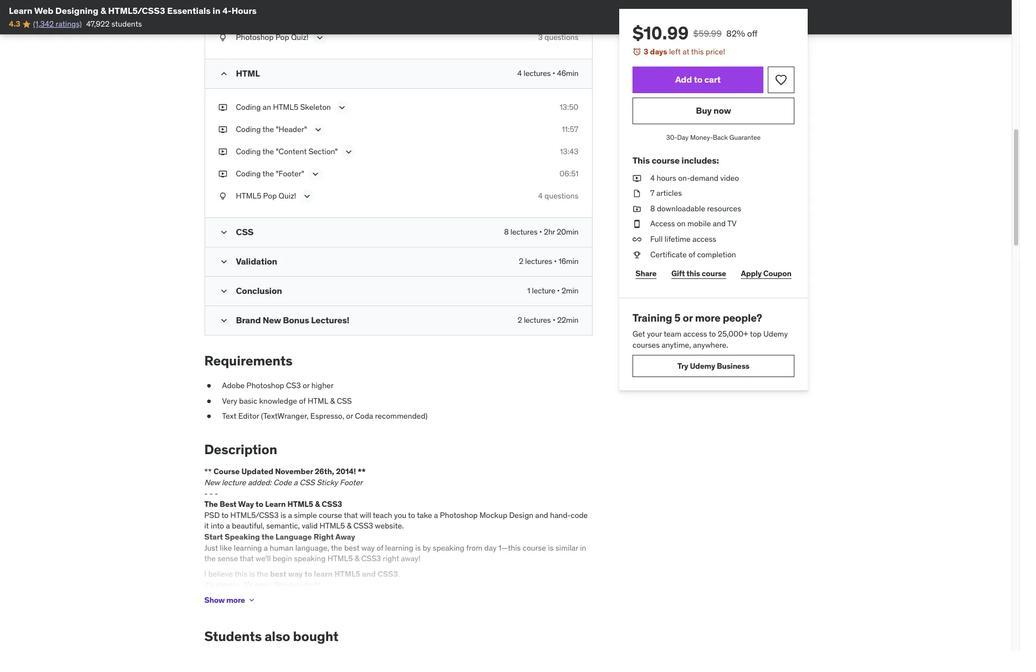 Task type: locate. For each thing, give the bounding box(es) containing it.
3 right alarm image
[[644, 47, 648, 57]]

2 lectures • 22min
[[518, 315, 579, 325]]

1 horizontal spatial learn
[[265, 499, 286, 509]]

html5/css3 up students
[[108, 5, 165, 16]]

css up espresso,
[[337, 396, 352, 406]]

or left coda on the bottom
[[346, 411, 353, 421]]

the down an
[[263, 124, 274, 134]]

xsmall image
[[218, 10, 227, 21], [218, 32, 227, 43], [218, 102, 227, 113], [218, 124, 227, 135], [633, 173, 642, 184], [633, 219, 642, 230], [633, 234, 642, 245], [633, 249, 642, 260], [204, 396, 213, 407], [247, 596, 256, 605]]

show lecture description image
[[337, 102, 348, 113], [313, 124, 324, 135], [344, 147, 355, 158], [310, 169, 321, 180]]

4-
[[223, 5, 232, 16]]

more inside training 5 or more people? get your team access to 25,000+ top udemy courses anytime, anywhere.
[[695, 311, 721, 325]]

quiz! down "footer" in the top of the page
[[279, 191, 296, 201]]

and left tv
[[713, 219, 726, 229]]

that left the will
[[344, 510, 358, 520]]

1 vertical spatial speaking
[[294, 554, 326, 564]]

coding up coding the "footer"
[[236, 147, 261, 156]]

47,922 students
[[86, 19, 142, 29]]

show lecture description image for coding the "content section"
[[344, 147, 355, 158]]

validation
[[236, 256, 277, 267]]

82%
[[726, 28, 745, 39]]

language
[[276, 532, 312, 542]]

0 vertical spatial 8
[[650, 203, 655, 213]]

lecture down course
[[222, 478, 246, 488]]

it's left easy.
[[243, 580, 253, 590]]

html down the photoshop pop quiz!
[[236, 68, 260, 79]]

saving
[[304, 10, 328, 20]]

udemy
[[764, 329, 788, 339], [690, 361, 715, 371]]

questions for 3 questions
[[545, 32, 579, 42]]

training 5 or more people? get your team access to 25,000+ top udemy courses anytime, anywhere.
[[633, 311, 788, 350]]

1 it's from the left
[[204, 580, 215, 590]]

2 horizontal spatial -
[[215, 489, 218, 499]]

1 vertical spatial that
[[240, 554, 254, 564]]

learn
[[9, 5, 32, 16], [265, 499, 286, 509]]

0 horizontal spatial css
[[236, 226, 254, 237]]

0 horizontal spatial more
[[226, 595, 245, 605]]

0 horizontal spatial it's
[[204, 580, 215, 590]]

html5 right an
[[273, 102, 299, 112]]

0 vertical spatial html
[[236, 68, 260, 79]]

footer
[[340, 478, 363, 488]]

0 vertical spatial 2
[[519, 256, 524, 266]]

access inside training 5 or more people? get your team access to 25,000+ top udemy courses anytime, anywhere.
[[683, 329, 707, 339]]

0 vertical spatial of
[[689, 249, 695, 259]]

1 vertical spatial way
[[288, 569, 303, 579]]

coding for coding an html5 skeleton
[[236, 102, 261, 112]]

small image
[[218, 68, 229, 79], [218, 227, 229, 238], [218, 256, 229, 267], [218, 286, 229, 297]]

way down the will
[[362, 543, 375, 553]]

0 horizontal spatial html
[[236, 68, 260, 79]]

new inside ** course updated november 26th, 2014! ** new lecture added: code a css sticky footer - - - the best way to learn html5 & css3 psd to html5/css3 is a simple course that will teach you to take a photoshop mockup design and hand-code it into a beautiful, semantic, valid html5 & css3 website. start speaking the language right away just like learning a human language, the best way of learning is by speaking from day 1—this course is similar in the sense that we'll begin speaking html5 & css3 right away! i believe this is the best way to learn html5 and css3 . it's simple. it's easy. you can do it!
[[204, 478, 220, 488]]

• left 16min
[[554, 256, 557, 266]]

1 horizontal spatial show lecture description image
[[314, 32, 325, 43]]

0 horizontal spatial 3
[[539, 32, 543, 42]]

quiz! for photoshop pop quiz!
[[291, 32, 309, 42]]

lectures for css
[[511, 227, 538, 237]]

•
[[553, 68, 556, 78], [540, 227, 542, 237], [554, 256, 557, 266], [557, 286, 560, 296], [553, 315, 556, 325]]

of up right
[[377, 543, 384, 553]]

updated
[[242, 467, 274, 477]]

buy
[[696, 105, 712, 116]]

3 questions
[[539, 32, 579, 42]]

bought
[[293, 628, 339, 645]]

this course includes:
[[633, 155, 719, 166]]

easy.
[[255, 580, 273, 590]]

0 horizontal spatial new
[[204, 478, 220, 488]]

in right similar
[[580, 543, 587, 553]]

editor
[[238, 411, 259, 421]]

0 vertical spatial more
[[695, 311, 721, 325]]

best down away
[[344, 543, 360, 553]]

0 horizontal spatial of
[[299, 396, 306, 406]]

3 small image from the top
[[218, 256, 229, 267]]

design
[[509, 510, 534, 520]]

& up simple
[[315, 499, 320, 509]]

pop down coding the "footer"
[[263, 191, 277, 201]]

1 horizontal spatial udemy
[[764, 329, 788, 339]]

0 vertical spatial udemy
[[764, 329, 788, 339]]

text
[[222, 411, 237, 421]]

show lecture description image down "footer" in the top of the page
[[302, 191, 313, 202]]

0 vertical spatial questions
[[545, 32, 579, 42]]

back
[[713, 133, 728, 141]]

2 vertical spatial and
[[362, 569, 376, 579]]

add to cart button
[[633, 66, 764, 93]]

skeleton
[[300, 102, 331, 112]]

2 horizontal spatial 4
[[650, 173, 655, 183]]

1 small image from the top
[[218, 68, 229, 79]]

1 horizontal spatial 8
[[650, 203, 655, 213]]

xsmall image down easy.
[[247, 596, 256, 605]]

best
[[220, 499, 237, 509]]

0 vertical spatial access
[[693, 234, 717, 244]]

small image
[[218, 315, 229, 326]]

0 horizontal spatial web
[[34, 5, 53, 16]]

html5 down away
[[328, 554, 353, 564]]

ratings)
[[56, 19, 82, 29]]

lectures for validation
[[525, 256, 553, 266]]

xsmall image down this in the top right of the page
[[633, 173, 642, 184]]

$10.99 $59.99 82% off
[[633, 22, 758, 44]]

access down mobile
[[693, 234, 717, 244]]

1 vertical spatial photoshop
[[247, 380, 284, 390]]

1 vertical spatial 4
[[650, 173, 655, 183]]

1 horizontal spatial html5/css3
[[231, 510, 279, 520]]

new
[[263, 315, 281, 326], [204, 478, 220, 488]]

1 coding from the top
[[236, 102, 261, 112]]

1 horizontal spatial it's
[[243, 580, 253, 590]]

html5/css3 inside ** course updated november 26th, 2014! ** new lecture added: code a css sticky footer - - - the best way to learn html5 & css3 psd to html5/css3 is a simple course that will teach you to take a photoshop mockup design and hand-code it into a beautiful, semantic, valid html5 & css3 website. start speaking the language right away just like learning a human language, the best way of learning is by speaking from day 1—this course is similar in the sense that we'll begin speaking html5 & css3 right away! i believe this is the best way to learn html5 and css3 . it's simple. it's easy. you can do it!
[[231, 510, 279, 520]]

1 vertical spatial questions
[[545, 191, 579, 201]]

html down higher
[[308, 396, 328, 406]]

2 it's from the left
[[243, 580, 253, 590]]

to inside training 5 or more people? get your team access to 25,000+ top udemy courses anytime, anywhere.
[[709, 329, 716, 339]]

0 vertical spatial that
[[344, 510, 358, 520]]

to right you
[[408, 510, 415, 520]]

xsmall image left access
[[633, 219, 642, 230]]

0 vertical spatial new
[[263, 315, 281, 326]]

2 vertical spatial photoshop
[[440, 510, 478, 520]]

lectures left 22min
[[524, 315, 551, 325]]

udemy inside training 5 or more people? get your team access to 25,000+ top udemy courses anytime, anywhere.
[[764, 329, 788, 339]]

1 vertical spatial access
[[683, 329, 707, 339]]

learn up "4.3"
[[9, 5, 32, 16]]

0 horizontal spatial udemy
[[690, 361, 715, 371]]

pop for photoshop
[[276, 32, 289, 42]]

1 vertical spatial udemy
[[690, 361, 715, 371]]

adobe
[[222, 380, 245, 390]]

2
[[519, 256, 524, 266], [518, 315, 522, 325]]

4 coding from the top
[[236, 169, 261, 179]]

lectures for html
[[524, 68, 551, 78]]

xsmall image inside show more button
[[247, 596, 256, 605]]

1 vertical spatial 8
[[504, 227, 509, 237]]

apply coupon
[[741, 268, 792, 278]]

0 vertical spatial 3
[[539, 32, 543, 42]]

1 lecture • 2min
[[528, 286, 579, 296]]

way up can
[[288, 569, 303, 579]]

0 vertical spatial this
[[691, 47, 704, 57]]

website.
[[375, 521, 404, 531]]

xsmall image
[[218, 147, 227, 157], [218, 169, 227, 180], [633, 188, 642, 199], [218, 191, 227, 202], [633, 203, 642, 214], [204, 380, 213, 391], [204, 411, 213, 422]]

1 horizontal spatial of
[[377, 543, 384, 553]]

and left hand-
[[536, 510, 549, 520]]

1 vertical spatial more
[[226, 595, 245, 605]]

0 horizontal spatial learn
[[9, 5, 32, 16]]

1 vertical spatial new
[[204, 478, 220, 488]]

wishlist image
[[775, 73, 788, 86]]

• for brand new bonus lectures!
[[553, 315, 556, 325]]

learn web designing & html5/css3 essentials in 4-hours
[[9, 5, 257, 16]]

brand
[[236, 315, 261, 326]]

2014!
[[336, 467, 356, 477]]

1 horizontal spatial 3
[[644, 47, 648, 57]]

show lecture description image for photoshop pop quiz!
[[314, 32, 325, 43]]

1 horizontal spatial and
[[536, 510, 549, 520]]

2 horizontal spatial or
[[683, 311, 693, 325]]

1 questions from the top
[[545, 32, 579, 42]]

& right assets
[[298, 10, 302, 20]]

4
[[518, 68, 522, 78], [650, 173, 655, 183], [539, 191, 543, 201]]

business
[[717, 361, 750, 371]]

1 horizontal spatial **
[[358, 467, 366, 477]]

the
[[263, 124, 274, 134], [263, 147, 274, 156], [263, 169, 274, 179], [262, 532, 274, 542], [331, 543, 343, 553], [204, 554, 216, 564], [257, 569, 268, 579]]

1 vertical spatial in
[[580, 543, 587, 553]]

1 vertical spatial this
[[687, 268, 700, 278]]

1 horizontal spatial best
[[344, 543, 360, 553]]

8 down 7
[[650, 203, 655, 213]]

money-
[[690, 133, 713, 141]]

1 horizontal spatial learning
[[385, 543, 414, 553]]

this up simple.
[[235, 569, 248, 579]]

• left 22min
[[553, 315, 556, 325]]

0 horizontal spatial or
[[303, 380, 310, 390]]

2 down 8 lectures • 2hr 20min
[[519, 256, 524, 266]]

buy now
[[696, 105, 731, 116]]

this inside ** course updated november 26th, 2014! ** new lecture added: code a css sticky footer - - - the best way to learn html5 & css3 psd to html5/css3 is a simple course that will teach you to take a photoshop mockup design and hand-code it into a beautiful, semantic, valid html5 & css3 website. start speaking the language right away just like learning a human language, the best way of learning is by speaking from day 1—this course is similar in the sense that we'll begin speaking html5 & css3 right away! i believe this is the best way to learn html5 and css3 . it's simple. it's easy. you can do it!
[[235, 569, 248, 579]]

lectures
[[524, 68, 551, 78], [511, 227, 538, 237], [525, 256, 553, 266], [524, 315, 551, 325]]

to up anywhere.
[[709, 329, 716, 339]]

1 horizontal spatial or
[[346, 411, 353, 421]]

cart
[[704, 74, 721, 85]]

we'll
[[256, 554, 271, 564]]

2 for brand new bonus lectures!
[[518, 315, 522, 325]]

take
[[417, 510, 432, 520]]

1 vertical spatial html5/css3
[[231, 510, 279, 520]]

1 horizontal spatial lecture
[[532, 286, 556, 296]]

hand-
[[550, 510, 571, 520]]

photoshop right take
[[440, 510, 478, 520]]

3 days left at this price!
[[644, 47, 725, 57]]

2 horizontal spatial and
[[713, 219, 726, 229]]

coding down coding an html5 skeleton
[[236, 124, 261, 134]]

1 vertical spatial css
[[337, 396, 352, 406]]

8 for 8 downloadable resources
[[650, 203, 655, 213]]

try
[[678, 361, 688, 371]]

0 vertical spatial html5/css3
[[108, 5, 165, 16]]

a up the semantic,
[[288, 510, 292, 520]]

this right gift
[[687, 268, 700, 278]]

**
[[204, 467, 212, 477], [358, 467, 366, 477]]

small image for html
[[218, 68, 229, 79]]

web up (1,342
[[34, 5, 53, 16]]

coupon
[[764, 268, 792, 278]]

questions for 4 questions
[[545, 191, 579, 201]]

1 vertical spatial lecture
[[222, 478, 246, 488]]

0 horizontal spatial 4
[[518, 68, 522, 78]]

learning up right
[[385, 543, 414, 553]]

and left .
[[362, 569, 376, 579]]

hours
[[657, 173, 676, 183]]

learn
[[314, 569, 333, 579]]

2 vertical spatial 4
[[539, 191, 543, 201]]

2 horizontal spatial css
[[337, 396, 352, 406]]

1 horizontal spatial web
[[341, 10, 356, 20]]

new down course
[[204, 478, 220, 488]]

2 vertical spatial of
[[377, 543, 384, 553]]

0 vertical spatial speaking
[[433, 543, 465, 553]]

4 left hours
[[650, 173, 655, 183]]

lectures left 46min
[[524, 68, 551, 78]]

1 vertical spatial show lecture description image
[[302, 191, 313, 202]]

of down full lifetime access
[[689, 249, 695, 259]]

0 vertical spatial in
[[213, 5, 221, 16]]

the up easy.
[[257, 569, 268, 579]]

2 ** from the left
[[358, 467, 366, 477]]

1 vertical spatial html
[[308, 396, 328, 406]]

certificate
[[650, 249, 687, 259]]

show lecture description image
[[314, 32, 325, 43], [302, 191, 313, 202]]

at
[[683, 47, 690, 57]]

1 vertical spatial 3
[[644, 47, 648, 57]]

coding for coding the "footer"
[[236, 169, 261, 179]]

0 vertical spatial pop
[[276, 32, 289, 42]]

0 vertical spatial best
[[344, 543, 360, 553]]

now
[[714, 105, 731, 116]]

2 vertical spatial or
[[346, 411, 353, 421]]

this right at
[[691, 47, 704, 57]]

2 questions from the top
[[545, 191, 579, 201]]

-
[[204, 489, 208, 499], [210, 489, 213, 499], [215, 489, 218, 499]]

3 coding from the top
[[236, 147, 261, 156]]

xsmall image left full
[[633, 234, 642, 245]]

to up the do
[[305, 569, 312, 579]]

1 learning from the left
[[234, 543, 262, 553]]

questions down 06:51
[[545, 191, 579, 201]]

** left course
[[204, 467, 212, 477]]

2 vertical spatial this
[[235, 569, 248, 579]]

show lecture description image right skeleton
[[337, 102, 348, 113]]

of down cs3
[[299, 396, 306, 406]]

more
[[695, 311, 721, 325], [226, 595, 245, 605]]

lecture right 1
[[532, 286, 556, 296]]

2 lectures • 16min
[[519, 256, 579, 266]]

0 horizontal spatial html5/css3
[[108, 5, 165, 16]]

or right 5
[[683, 311, 693, 325]]

that left we'll
[[240, 554, 254, 564]]

udemy inside try udemy business link
[[690, 361, 715, 371]]

students
[[204, 628, 262, 645]]

show
[[204, 595, 225, 605]]

0 vertical spatial or
[[683, 311, 693, 325]]

4 for 4 lectures • 46min
[[518, 68, 522, 78]]

valid
[[302, 521, 318, 531]]

designing
[[55, 5, 99, 16]]

access up anywhere.
[[683, 329, 707, 339]]

& up 47,922
[[100, 5, 106, 16]]

2 small image from the top
[[218, 227, 229, 238]]

higher
[[312, 380, 334, 390]]

very basic knowledge of html & css
[[222, 396, 352, 406]]

1 horizontal spatial 4
[[539, 191, 543, 201]]

4 small image from the top
[[218, 286, 229, 297]]

0 vertical spatial 4
[[518, 68, 522, 78]]

2 learning from the left
[[385, 543, 414, 553]]

mobile
[[688, 219, 711, 229]]

gathering assets & saving for web
[[236, 10, 356, 20]]

more down simple.
[[226, 595, 245, 605]]

photoshop inside ** course updated november 26th, 2014! ** new lecture added: code a css sticky footer - - - the best way to learn html5 & css3 psd to html5/css3 is a simple course that will teach you to take a photoshop mockup design and hand-code it into a beautiful, semantic, valid html5 & css3 website. start speaking the language right away just like learning a human language, the best way of learning is by speaking from day 1—this course is similar in the sense that we'll begin speaking html5 & css3 right away! i believe this is the best way to learn html5 and css3 . it's simple. it's easy. you can do it!
[[440, 510, 478, 520]]

code
[[571, 510, 588, 520]]

** up footer
[[358, 467, 366, 477]]

coding up html5 pop quiz! on the top left of the page
[[236, 169, 261, 179]]

html5/css3
[[108, 5, 165, 16], [231, 510, 279, 520]]

mockup
[[480, 510, 508, 520]]

0 horizontal spatial -
[[204, 489, 208, 499]]

css up validation
[[236, 226, 254, 237]]

show lecture description image down saving
[[314, 32, 325, 43]]

learning down the speaking
[[234, 543, 262, 553]]

0 vertical spatial quiz!
[[291, 32, 309, 42]]

quiz!
[[291, 32, 309, 42], [279, 191, 296, 201]]

do
[[303, 580, 312, 590]]

11:57
[[562, 124, 579, 134]]

0 vertical spatial show lecture description image
[[314, 32, 325, 43]]

web inside button
[[341, 10, 356, 20]]

0 horizontal spatial show lecture description image
[[302, 191, 313, 202]]

basic
[[239, 396, 257, 406]]

& inside button
[[298, 10, 302, 20]]

students
[[112, 19, 142, 29]]

full
[[650, 234, 663, 244]]

it's down i
[[204, 580, 215, 590]]

1 - from the left
[[204, 489, 208, 499]]

show lecture description image for html5 pop quiz!
[[302, 191, 313, 202]]

4.3
[[9, 19, 20, 29]]

pop down assets
[[276, 32, 289, 42]]

0 horizontal spatial way
[[288, 569, 303, 579]]

2 - from the left
[[210, 489, 213, 499]]

to left cart
[[694, 74, 703, 85]]

• left 2min
[[557, 286, 560, 296]]

or inside training 5 or more people? get your team access to 25,000+ top udemy courses anytime, anywhere.
[[683, 311, 693, 325]]

2 coding from the top
[[236, 124, 261, 134]]

0 horizontal spatial lecture
[[222, 478, 246, 488]]

show lecture description image right section"
[[344, 147, 355, 158]]

this
[[691, 47, 704, 57], [687, 268, 700, 278], [235, 569, 248, 579]]

web
[[34, 5, 53, 16], [341, 10, 356, 20]]

3 up 4 lectures • 46min
[[539, 32, 543, 42]]

share
[[636, 268, 657, 278]]

learn down code
[[265, 499, 286, 509]]

8 left 2hr
[[504, 227, 509, 237]]

1 horizontal spatial css
[[300, 478, 315, 488]]

• left 2hr
[[540, 227, 542, 237]]

small image for validation
[[218, 256, 229, 267]]

access
[[650, 219, 675, 229]]

(textwranger,
[[261, 411, 309, 421]]

1 vertical spatial learn
[[265, 499, 286, 509]]

more inside button
[[226, 595, 245, 605]]

4 left 46min
[[518, 68, 522, 78]]

udemy right try
[[690, 361, 715, 371]]



Task type: vqa. For each thing, say whether or not it's contained in the screenshot.


Task type: describe. For each thing, give the bounding box(es) containing it.
the left "footer" in the top of the page
[[263, 169, 274, 179]]

1 horizontal spatial new
[[263, 315, 281, 326]]

coding the "content section"
[[236, 147, 338, 156]]

xsmall image left coding the "header"
[[218, 124, 227, 135]]

course right 1—this
[[523, 543, 546, 553]]

alarm image
[[633, 47, 642, 56]]

3 - from the left
[[215, 489, 218, 499]]

in inside ** course updated november 26th, 2014! ** new lecture added: code a css sticky footer - - - the best way to learn html5 & css3 psd to html5/css3 is a simple course that will teach you to take a photoshop mockup design and hand-code it into a beautiful, semantic, valid html5 & css3 website. start speaking the language right away just like learning a human language, the best way of learning is by speaking from day 1—this course is similar in the sense that we'll begin speaking html5 & css3 right away! i believe this is the best way to learn html5 and css3 . it's simple. it's easy. you can do it!
[[580, 543, 587, 553]]

0 horizontal spatial in
[[213, 5, 221, 16]]

html5 up simple
[[288, 499, 313, 509]]

show more
[[204, 595, 245, 605]]

1 ** from the left
[[204, 467, 212, 477]]

• for validation
[[554, 256, 557, 266]]

downloadable
[[657, 203, 705, 213]]

beautiful,
[[232, 521, 265, 531]]

0 vertical spatial lecture
[[532, 286, 556, 296]]

sense
[[218, 554, 238, 564]]

gift this course link
[[669, 262, 729, 285]]

2 horizontal spatial of
[[689, 249, 695, 259]]

3 for 3 questions
[[539, 32, 543, 42]]

on
[[677, 219, 686, 229]]

the up coding the "footer"
[[263, 147, 274, 156]]

top
[[750, 329, 762, 339]]

assets
[[272, 10, 296, 20]]

day
[[485, 543, 497, 553]]

share button
[[633, 262, 660, 285]]

css3 down the will
[[354, 521, 373, 531]]

coding for coding the "header"
[[236, 124, 261, 134]]

1 horizontal spatial html
[[308, 396, 328, 406]]

course up hours
[[652, 155, 680, 166]]

human
[[270, 543, 294, 553]]

& up away
[[347, 521, 352, 531]]

teach
[[373, 510, 392, 520]]

courses
[[633, 340, 660, 350]]

** course updated november 26th, 2014! ** new lecture added: code a css sticky footer - - - the best way to learn html5 & css3 psd to html5/css3 is a simple course that will teach you to take a photoshop mockup design and hand-code it into a beautiful, semantic, valid html5 & css3 website. start speaking the language right away just like learning a human language, the best way of learning is by speaking from day 1—this course is similar in the sense that we'll begin speaking html5 & css3 right away! i believe this is the best way to learn html5 and css3 . it's simple. it's easy. you can do it!
[[204, 467, 588, 590]]

0 horizontal spatial best
[[270, 569, 287, 579]]

• for conclusion
[[557, 286, 560, 296]]

16min
[[559, 256, 579, 266]]

lectures!
[[311, 315, 350, 326]]

text editor (textwranger, espresso, or coda recommended)
[[222, 411, 428, 421]]

1 vertical spatial of
[[299, 396, 306, 406]]

& down away
[[355, 554, 360, 564]]

gathering
[[236, 10, 271, 20]]

xsmall image down 4-
[[218, 32, 227, 43]]

7
[[650, 188, 655, 198]]

xsmall image left hours
[[218, 10, 227, 21]]

3 for 3 days left at this price!
[[644, 47, 648, 57]]

"content
[[276, 147, 307, 156]]

26th,
[[315, 467, 334, 477]]

4 for 4 questions
[[539, 191, 543, 201]]

section"
[[309, 147, 338, 156]]

simple.
[[217, 580, 241, 590]]

just
[[204, 543, 218, 553]]

includes:
[[682, 155, 719, 166]]

gift
[[671, 268, 685, 278]]

quiz! for html5 pop quiz!
[[279, 191, 296, 201]]

1 horizontal spatial speaking
[[433, 543, 465, 553]]

for
[[330, 10, 339, 20]]

css3 left right
[[362, 554, 381, 564]]

like
[[220, 543, 232, 553]]

completion
[[697, 249, 736, 259]]

course down completion
[[702, 268, 726, 278]]

xsmall image left an
[[218, 102, 227, 113]]

$10.99
[[633, 22, 689, 44]]

0 horizontal spatial and
[[362, 569, 376, 579]]

add to cart
[[675, 74, 721, 85]]

get
[[633, 329, 645, 339]]

an
[[263, 102, 271, 112]]

0 vertical spatial photoshop
[[236, 32, 274, 42]]

4 for 4 hours on-demand video
[[650, 173, 655, 183]]

a up we'll
[[264, 543, 268, 553]]

1 horizontal spatial way
[[362, 543, 375, 553]]

i
[[204, 569, 207, 579]]

lectures for brand new bonus lectures!
[[524, 315, 551, 325]]

25,000+
[[718, 329, 748, 339]]

training
[[633, 311, 672, 325]]

8 for 8 lectures • 2hr 20min
[[504, 227, 509, 237]]

pop for html5
[[263, 191, 277, 201]]

into
[[211, 521, 224, 531]]

to right way
[[256, 499, 264, 509]]

1 horizontal spatial that
[[344, 510, 358, 520]]

xsmall image left very
[[204, 396, 213, 407]]

right
[[383, 554, 399, 564]]

it!
[[314, 580, 321, 590]]

& up espresso,
[[330, 396, 335, 406]]

lecture inside ** course updated november 26th, 2014! ** new lecture added: code a css sticky footer - - - the best way to learn html5 & css3 psd to html5/css3 is a simple course that will teach you to take a photoshop mockup design and hand-code it into a beautiful, semantic, valid html5 & css3 website. start speaking the language right away just like learning a human language, the best way of learning is by speaking from day 1—this course is similar in the sense that we'll begin speaking html5 & css3 right away! i believe this is the best way to learn html5 and css3 . it's simple. it's easy. you can do it!
[[222, 478, 246, 488]]

added:
[[248, 478, 272, 488]]

video
[[720, 173, 739, 183]]

0 vertical spatial learn
[[9, 5, 32, 16]]

days
[[650, 47, 667, 57]]

html5 right learn
[[335, 569, 360, 579]]

the up human in the left bottom of the page
[[262, 532, 274, 542]]

show lecture description image for coding the "footer"
[[310, 169, 321, 180]]

css inside ** course updated november 26th, 2014! ** new lecture added: code a css sticky footer - - - the best way to learn html5 & css3 psd to html5/css3 is a simple course that will teach you to take a photoshop mockup design and hand-code it into a beautiful, semantic, valid html5 & css3 website. start speaking the language right away just like learning a human language, the best way of learning is by speaking from day 1—this course is similar in the sense that we'll begin speaking html5 & css3 right away! i believe this is the best way to learn html5 and css3 . it's simple. it's easy. you can do it!
[[300, 478, 315, 488]]

learn inside ** course updated november 26th, 2014! ** new lecture added: code a css sticky footer - - - the best way to learn html5 & css3 psd to html5/css3 is a simple course that will teach you to take a photoshop mockup design and hand-code it into a beautiful, semantic, valid html5 & css3 website. start speaking the language right away just like learning a human language, the best way of learning is by speaking from day 1—this course is similar in the sense that we'll begin speaking html5 & css3 right away! i believe this is the best way to learn html5 and css3 . it's simple. it's easy. you can do it!
[[265, 499, 286, 509]]

the down just
[[204, 554, 216, 564]]

html5 up right
[[320, 521, 345, 531]]

off
[[747, 28, 758, 39]]

day
[[677, 133, 689, 141]]

a down november
[[294, 478, 298, 488]]

• for css
[[540, 227, 542, 237]]

css3 down right
[[378, 569, 398, 579]]

students also bought
[[204, 628, 339, 645]]

"header"
[[276, 124, 307, 134]]

anytime,
[[662, 340, 691, 350]]

try udemy business
[[678, 361, 750, 371]]

coding the "header"
[[236, 124, 307, 134]]

left
[[669, 47, 681, 57]]

show lecture description image for coding the "header"
[[313, 124, 324, 135]]

xsmall image up the share
[[633, 249, 642, 260]]

20min
[[557, 227, 579, 237]]

to down best
[[222, 510, 229, 520]]

believe
[[208, 569, 233, 579]]

1 vertical spatial or
[[303, 380, 310, 390]]

0 horizontal spatial speaking
[[294, 554, 326, 564]]

coding for coding the "content section"
[[236, 147, 261, 156]]

4 lectures • 46min
[[518, 68, 579, 78]]

anywhere.
[[693, 340, 728, 350]]

brand new bonus lectures!
[[236, 315, 350, 326]]

buy now button
[[633, 97, 795, 124]]

espresso,
[[311, 411, 344, 421]]

course up right
[[319, 510, 342, 520]]

to inside button
[[694, 74, 703, 85]]

access on mobile and tv
[[650, 219, 737, 229]]

small image for conclusion
[[218, 286, 229, 297]]

also
[[265, 628, 290, 645]]

0 vertical spatial css
[[236, 226, 254, 237]]

0 vertical spatial and
[[713, 219, 726, 229]]

(1,342
[[33, 19, 54, 29]]

show lecture description image for coding an html5 skeleton
[[337, 102, 348, 113]]

people?
[[723, 311, 762, 325]]

speaking
[[225, 532, 260, 542]]

a right into
[[226, 521, 230, 531]]

(1,342 ratings)
[[33, 19, 82, 29]]

conclusion
[[236, 285, 282, 296]]

$59.99
[[693, 28, 722, 39]]

your
[[647, 329, 662, 339]]

psd
[[204, 510, 220, 520]]

of inside ** course updated november 26th, 2014! ** new lecture added: code a css sticky footer - - - the best way to learn html5 & css3 psd to html5/css3 is a simple course that will teach you to take a photoshop mockup design and hand-code it into a beautiful, semantic, valid html5 & css3 website. start speaking the language right away just like learning a human language, the best way of learning is by speaking from day 1—this course is similar in the sense that we'll begin speaking html5 & css3 right away! i believe this is the best way to learn html5 and css3 . it's simple. it's easy. you can do it!
[[377, 543, 384, 553]]

guarantee
[[730, 133, 761, 141]]

css3 down sticky
[[322, 499, 342, 509]]

the
[[204, 499, 218, 509]]

the down away
[[331, 543, 343, 553]]

2 for validation
[[519, 256, 524, 266]]

html5 down coding the "footer"
[[236, 191, 261, 201]]

2min
[[562, 286, 579, 296]]

on-
[[678, 173, 690, 183]]

.
[[398, 569, 400, 579]]

certificate of completion
[[650, 249, 736, 259]]

small image for css
[[218, 227, 229, 238]]

0 horizontal spatial that
[[240, 554, 254, 564]]

06:51
[[560, 169, 579, 179]]

a right take
[[434, 510, 438, 520]]

• for html
[[553, 68, 556, 78]]

right
[[314, 532, 334, 542]]



